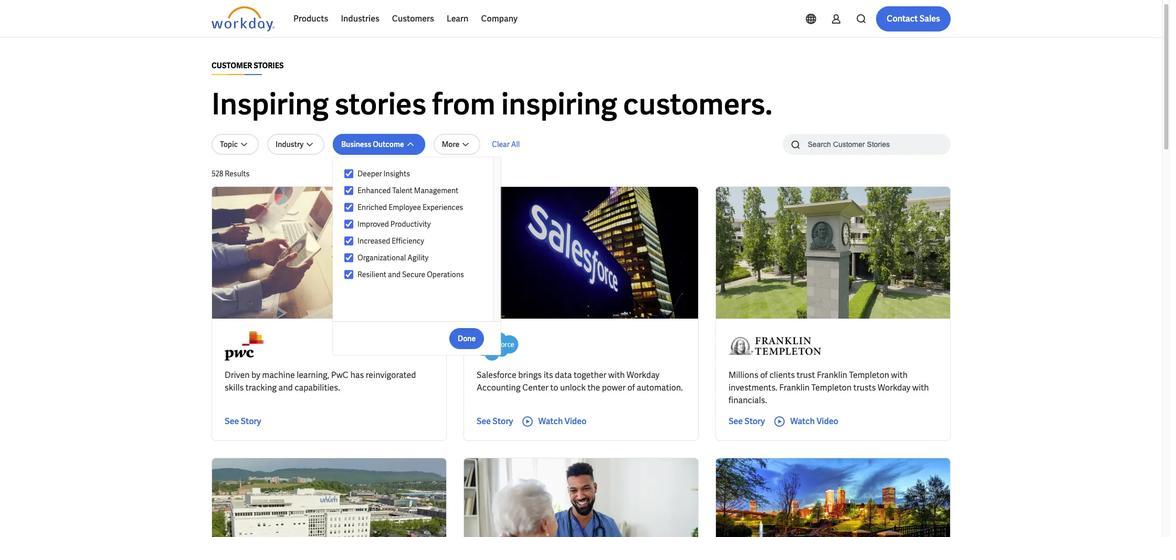 Task type: locate. For each thing, give the bounding box(es) containing it.
see down skills
[[225, 416, 239, 427]]

0 horizontal spatial and
[[279, 382, 293, 393]]

2 horizontal spatial see story link
[[729, 415, 765, 428]]

learn button
[[440, 6, 475, 32]]

1 vertical spatial franklin
[[779, 382, 810, 393]]

video down unlock
[[565, 416, 587, 427]]

see
[[225, 416, 239, 427], [477, 416, 491, 427], [729, 416, 743, 427]]

1 vertical spatial templeton
[[812, 382, 852, 393]]

0 horizontal spatial of
[[628, 382, 635, 393]]

with
[[608, 370, 625, 381], [891, 370, 908, 381], [913, 382, 929, 393]]

unlock
[[560, 382, 586, 393]]

learning,
[[297, 370, 329, 381]]

see story link down skills
[[225, 415, 261, 428]]

video down 'millions of clients trust franklin templeton with investments. franklin templeton trusts workday with financials.'
[[817, 416, 839, 427]]

1 horizontal spatial watch
[[790, 416, 815, 427]]

see story down financials.
[[729, 416, 765, 427]]

products button
[[287, 6, 335, 32]]

1 horizontal spatial workday
[[878, 382, 911, 393]]

528
[[212, 169, 223, 179]]

2 watch video from the left
[[790, 416, 839, 427]]

3 see from the left
[[729, 416, 743, 427]]

1 horizontal spatial franklin
[[817, 370, 847, 381]]

productivity
[[391, 219, 431, 229]]

clear all
[[492, 140, 520, 149]]

1 vertical spatial and
[[279, 382, 293, 393]]

watch video for to
[[538, 416, 587, 427]]

1 video from the left
[[565, 416, 587, 427]]

contact sales link
[[876, 6, 951, 32]]

and down machine
[[279, 382, 293, 393]]

watch video link down 'to'
[[522, 415, 587, 428]]

watch down 'millions of clients trust franklin templeton with investments. franklin templeton trusts workday with financials.'
[[790, 416, 815, 427]]

with inside 'salesforce brings its data together with workday accounting center to unlock the power of automation.'
[[608, 370, 625, 381]]

1 horizontal spatial see story
[[477, 416, 513, 427]]

see story link
[[225, 415, 261, 428], [477, 415, 513, 428], [729, 415, 765, 428]]

see story down skills
[[225, 416, 261, 427]]

watch video link down 'millions of clients trust franklin templeton with investments. franklin templeton trusts workday with financials.'
[[774, 415, 839, 428]]

watch for center
[[538, 416, 563, 427]]

0 horizontal spatial see story link
[[225, 415, 261, 428]]

1 watch video from the left
[[538, 416, 587, 427]]

video for templeton
[[817, 416, 839, 427]]

1 horizontal spatial video
[[817, 416, 839, 427]]

industry button
[[267, 134, 325, 155]]

0 horizontal spatial watch video
[[538, 416, 587, 427]]

1 vertical spatial of
[[628, 382, 635, 393]]

see story link down accounting
[[477, 415, 513, 428]]

1 horizontal spatial see story link
[[477, 415, 513, 428]]

franklin down trust
[[779, 382, 810, 393]]

0 horizontal spatial video
[[565, 416, 587, 427]]

to
[[550, 382, 558, 393]]

watch video down 'millions of clients trust franklin templeton with investments. franklin templeton trusts workday with financials.'
[[790, 416, 839, 427]]

industries button
[[335, 6, 386, 32]]

increased efficiency
[[358, 236, 424, 246]]

templeton down trust
[[812, 382, 852, 393]]

clear
[[492, 140, 510, 149]]

enhanced talent management
[[358, 186, 459, 195]]

watch video link for franklin
[[774, 415, 839, 428]]

0 vertical spatial templeton
[[849, 370, 889, 381]]

0 vertical spatial and
[[388, 270, 401, 279]]

contact
[[887, 13, 918, 24]]

3 see story from the left
[[729, 416, 765, 427]]

improved productivity link
[[353, 218, 483, 230]]

watch video down 'to'
[[538, 416, 587, 427]]

see down accounting
[[477, 416, 491, 427]]

0 horizontal spatial watch
[[538, 416, 563, 427]]

customers.
[[623, 85, 773, 123]]

results
[[225, 169, 250, 179]]

financials.
[[729, 395, 767, 406]]

1 horizontal spatial of
[[760, 370, 768, 381]]

efficiency
[[392, 236, 424, 246]]

1 vertical spatial workday
[[878, 382, 911, 393]]

company button
[[475, 6, 524, 32]]

workday up automation. at the right
[[627, 370, 660, 381]]

pwc
[[331, 370, 349, 381]]

franklin templeton companies, llc image
[[729, 331, 821, 361]]

0 vertical spatial of
[[760, 370, 768, 381]]

0 horizontal spatial story
[[241, 416, 261, 427]]

business outcome button
[[333, 134, 425, 155]]

3 story from the left
[[745, 416, 765, 427]]

2 see from the left
[[477, 416, 491, 427]]

2 watch video link from the left
[[774, 415, 839, 428]]

2 story from the left
[[493, 416, 513, 427]]

1 watch video link from the left
[[522, 415, 587, 428]]

center
[[522, 382, 549, 393]]

0 horizontal spatial workday
[[627, 370, 660, 381]]

see down financials.
[[729, 416, 743, 427]]

customers
[[392, 13, 434, 24]]

improved
[[358, 219, 389, 229]]

see story link down financials.
[[729, 415, 765, 428]]

None checkbox
[[345, 186, 353, 195], [345, 203, 353, 212], [345, 219, 353, 229], [345, 236, 353, 246], [345, 253, 353, 263], [345, 186, 353, 195], [345, 203, 353, 212], [345, 219, 353, 229], [345, 236, 353, 246], [345, 253, 353, 263]]

see story link for salesforce brings its data together with workday accounting center to unlock the power of automation.
[[477, 415, 513, 428]]

and inside driven by machine learning, pwc has reinvigorated skills tracking and capabilities.
[[279, 382, 293, 393]]

2 horizontal spatial story
[[745, 416, 765, 427]]

0 vertical spatial workday
[[627, 370, 660, 381]]

0 horizontal spatial with
[[608, 370, 625, 381]]

franklin
[[817, 370, 847, 381], [779, 382, 810, 393]]

pricewaterhousecoopers global licensing services corporation (pwc) image
[[225, 331, 263, 361]]

done button
[[449, 328, 484, 349]]

0 vertical spatial franklin
[[817, 370, 847, 381]]

watch video link
[[522, 415, 587, 428], [774, 415, 839, 428]]

story down accounting
[[493, 416, 513, 427]]

franklin right trust
[[817, 370, 847, 381]]

of inside 'salesforce brings its data together with workday accounting center to unlock the power of automation.'
[[628, 382, 635, 393]]

2 horizontal spatial see story
[[729, 416, 765, 427]]

together
[[574, 370, 607, 381]]

automation.
[[637, 382, 683, 393]]

1 horizontal spatial story
[[493, 416, 513, 427]]

watch for franklin
[[790, 416, 815, 427]]

enhanced
[[358, 186, 391, 195]]

stories
[[254, 61, 284, 70]]

1 watch from the left
[[538, 416, 563, 427]]

Search Customer Stories text field
[[802, 135, 930, 153]]

outcome
[[373, 140, 404, 149]]

video for to
[[565, 416, 587, 427]]

deeper insights link
[[353, 167, 483, 180]]

and down organizational agility
[[388, 270, 401, 279]]

driven by machine learning, pwc has reinvigorated skills tracking and capabilities.
[[225, 370, 416, 393]]

2 video from the left
[[817, 416, 839, 427]]

workday inside 'millions of clients trust franklin templeton with investments. franklin templeton trusts workday with financials.'
[[878, 382, 911, 393]]

see story down accounting
[[477, 416, 513, 427]]

organizational agility link
[[353, 251, 483, 264]]

power
[[602, 382, 626, 393]]

trust
[[797, 370, 815, 381]]

templeton
[[849, 370, 889, 381], [812, 382, 852, 393]]

templeton up trusts
[[849, 370, 889, 381]]

0 horizontal spatial watch video link
[[522, 415, 587, 428]]

1 horizontal spatial watch video
[[790, 416, 839, 427]]

its
[[544, 370, 553, 381]]

2 horizontal spatial see
[[729, 416, 743, 427]]

2 see story link from the left
[[477, 415, 513, 428]]

story down financials.
[[745, 416, 765, 427]]

0 horizontal spatial franklin
[[779, 382, 810, 393]]

2 see story from the left
[[477, 416, 513, 427]]

salesforce.com image
[[477, 331, 519, 361]]

watch video
[[538, 416, 587, 427], [790, 416, 839, 427]]

3 see story link from the left
[[729, 415, 765, 428]]

see story
[[225, 416, 261, 427], [477, 416, 513, 427], [729, 416, 765, 427]]

agility
[[408, 253, 429, 263]]

see story for millions of clients trust franklin templeton with investments. franklin templeton trusts workday with financials.
[[729, 416, 765, 427]]

None checkbox
[[345, 169, 353, 179], [345, 270, 353, 279], [345, 169, 353, 179], [345, 270, 353, 279]]

inspiring
[[212, 85, 329, 123]]

0 horizontal spatial see story
[[225, 416, 261, 427]]

story for millions of clients trust franklin templeton with investments. franklin templeton trusts workday with financials.
[[745, 416, 765, 427]]

story down the tracking
[[241, 416, 261, 427]]

workday right trusts
[[878, 382, 911, 393]]

investments.
[[729, 382, 778, 393]]

customer
[[212, 61, 252, 70]]

2 watch from the left
[[790, 416, 815, 427]]

watch down 'to'
[[538, 416, 563, 427]]

of right the power
[[628, 382, 635, 393]]

1 horizontal spatial watch video link
[[774, 415, 839, 428]]

resilient and secure operations link
[[353, 268, 483, 281]]

1 horizontal spatial see
[[477, 416, 491, 427]]

0 horizontal spatial see
[[225, 416, 239, 427]]

and
[[388, 270, 401, 279], [279, 382, 293, 393]]

enhanced talent management link
[[353, 184, 483, 197]]

resilient and secure operations
[[358, 270, 464, 279]]

trusts
[[854, 382, 876, 393]]

of up investments.
[[760, 370, 768, 381]]



Task type: vqa. For each thing, say whether or not it's contained in the screenshot.
deeper
yes



Task type: describe. For each thing, give the bounding box(es) containing it.
528 results
[[212, 169, 250, 179]]

done
[[458, 334, 476, 343]]

inspiring stories from inspiring customers.
[[212, 85, 773, 123]]

resilient
[[358, 270, 386, 279]]

from
[[432, 85, 495, 123]]

story for salesforce brings its data together with workday accounting center to unlock the power of automation.
[[493, 416, 513, 427]]

1 see story link from the left
[[225, 415, 261, 428]]

see for millions of clients trust franklin templeton with investments. franklin templeton trusts workday with financials.
[[729, 416, 743, 427]]

1 horizontal spatial with
[[891, 370, 908, 381]]

industry
[[276, 140, 304, 149]]

tracking
[[246, 382, 277, 393]]

management
[[414, 186, 459, 195]]

the
[[588, 382, 600, 393]]

capabilities.
[[295, 382, 340, 393]]

company
[[481, 13, 518, 24]]

experiences
[[423, 203, 463, 212]]

see story for salesforce brings its data together with workday accounting center to unlock the power of automation.
[[477, 416, 513, 427]]

1 horizontal spatial and
[[388, 270, 401, 279]]

watch video for templeton
[[790, 416, 839, 427]]

contact sales
[[887, 13, 940, 24]]

deeper insights
[[358, 169, 410, 179]]

millions of clients trust franklin templeton with investments. franklin templeton trusts workday with financials.
[[729, 370, 929, 406]]

enriched employee experiences
[[358, 203, 463, 212]]

learn
[[447, 13, 469, 24]]

stories
[[335, 85, 426, 123]]

workday inside 'salesforce brings its data together with workday accounting center to unlock the power of automation.'
[[627, 370, 660, 381]]

increased efficiency link
[[353, 235, 483, 247]]

inspiring
[[501, 85, 617, 123]]

deeper
[[358, 169, 382, 179]]

brings
[[518, 370, 542, 381]]

topic button
[[212, 134, 259, 155]]

improved productivity
[[358, 219, 431, 229]]

see for salesforce brings its data together with workday accounting center to unlock the power of automation.
[[477, 416, 491, 427]]

go to the homepage image
[[212, 6, 275, 32]]

business
[[341, 140, 371, 149]]

organizational
[[358, 253, 406, 263]]

all
[[511, 140, 520, 149]]

employee
[[389, 203, 421, 212]]

salesforce
[[477, 370, 517, 381]]

skills
[[225, 382, 244, 393]]

operations
[[427, 270, 464, 279]]

1 see story from the left
[[225, 416, 261, 427]]

clients
[[770, 370, 795, 381]]

1 story from the left
[[241, 416, 261, 427]]

millions
[[729, 370, 759, 381]]

salesforce brings its data together with workday accounting center to unlock the power of automation.
[[477, 370, 683, 393]]

business outcome
[[341, 140, 404, 149]]

more button
[[434, 134, 481, 155]]

has
[[350, 370, 364, 381]]

organizational agility
[[358, 253, 429, 263]]

of inside 'millions of clients trust franklin templeton with investments. franklin templeton trusts workday with financials.'
[[760, 370, 768, 381]]

enriched
[[358, 203, 387, 212]]

driven
[[225, 370, 250, 381]]

see story link for millions of clients trust franklin templeton with investments. franklin templeton trusts workday with financials.
[[729, 415, 765, 428]]

accounting
[[477, 382, 521, 393]]

customers button
[[386, 6, 440, 32]]

2 horizontal spatial with
[[913, 382, 929, 393]]

watch video link for center
[[522, 415, 587, 428]]

customer stories
[[212, 61, 284, 70]]

by
[[251, 370, 260, 381]]

sales
[[920, 13, 940, 24]]

talent
[[392, 186, 413, 195]]

topic
[[220, 140, 238, 149]]

1 see from the left
[[225, 416, 239, 427]]

clear all button
[[489, 134, 523, 155]]

secure
[[402, 270, 425, 279]]

industries
[[341, 13, 380, 24]]

machine
[[262, 370, 295, 381]]

enriched employee experiences link
[[353, 201, 483, 214]]

products
[[294, 13, 328, 24]]

insights
[[384, 169, 410, 179]]

data
[[555, 370, 572, 381]]

reinvigorated
[[366, 370, 416, 381]]

increased
[[358, 236, 390, 246]]

more
[[442, 140, 460, 149]]



